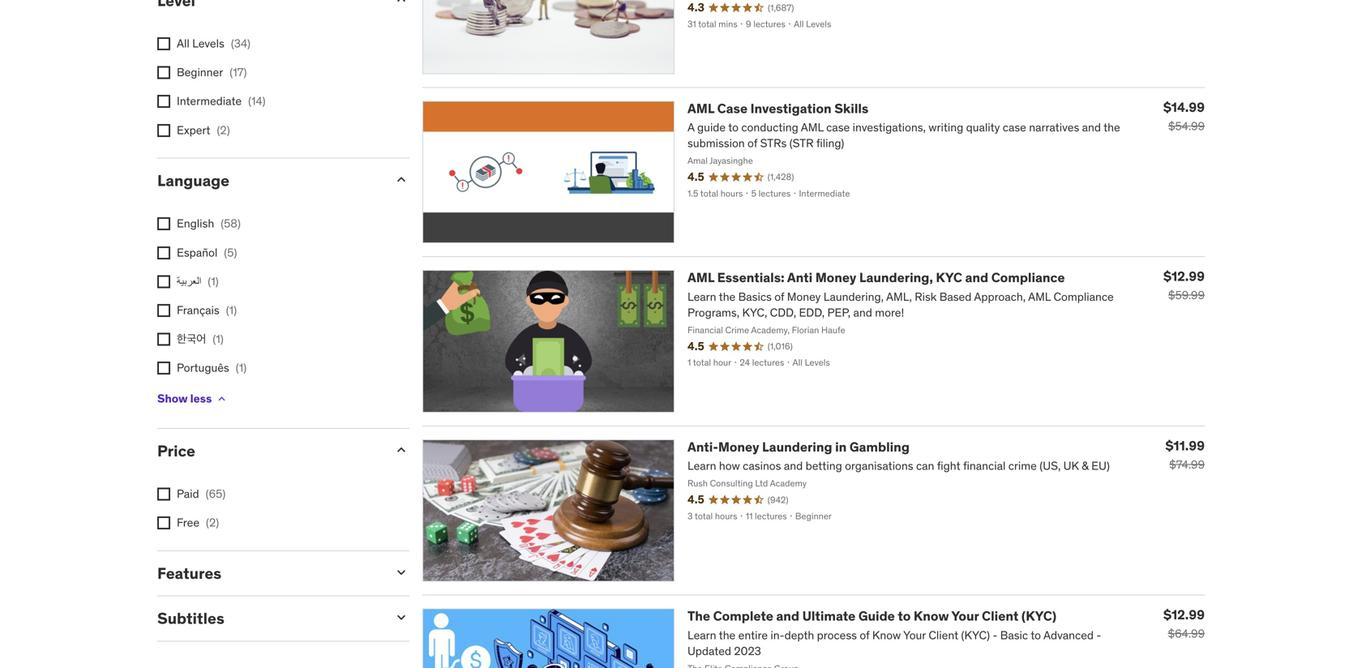 Task type: vqa. For each thing, say whether or not it's contained in the screenshot.
Português (1) xsmall image
yes



Task type: describe. For each thing, give the bounding box(es) containing it.
aml essentials: anti money laundering, kyc and compliance
[[688, 269, 1065, 286]]

(5)
[[224, 245, 237, 260]]

client
[[982, 608, 1019, 625]]

less
[[190, 391, 212, 406]]

aml case investigation skills link
[[688, 100, 869, 117]]

(65)
[[206, 487, 226, 501]]

(2) for free (2)
[[206, 516, 219, 530]]

know
[[914, 608, 949, 625]]

aml case investigation skills
[[688, 100, 869, 117]]

show less
[[157, 391, 212, 406]]

1 small image from the top
[[393, 0, 410, 8]]

xsmall image inside show less 'button'
[[215, 392, 228, 405]]

(34)
[[231, 36, 251, 51]]

1 vertical spatial and
[[776, 608, 800, 625]]

$12.99 for aml essentials: anti money laundering, kyc and compliance
[[1164, 268, 1205, 285]]

english
[[177, 216, 214, 231]]

español (5)
[[177, 245, 237, 260]]

$14.99
[[1164, 99, 1205, 115]]

$54.99
[[1168, 119, 1205, 133]]

$64.99
[[1168, 627, 1205, 641]]

guide
[[859, 608, 895, 625]]

beginner
[[177, 65, 223, 80]]

(1) for 한국어 (1)
[[213, 332, 224, 346]]

to
[[898, 608, 911, 625]]

français
[[177, 303, 220, 317]]

compliance
[[992, 269, 1065, 286]]

gambling
[[850, 439, 910, 455]]

xsmall image for intermediate (14)
[[157, 95, 170, 108]]

xsmall image for العربية (1)
[[157, 275, 170, 288]]

0 vertical spatial money
[[816, 269, 857, 286]]

aml for aml case investigation skills
[[688, 100, 714, 117]]

xsmall image for free (2)
[[157, 517, 170, 530]]

essentials:
[[717, 269, 785, 286]]

language
[[157, 171, 229, 190]]

free (2)
[[177, 516, 219, 530]]

language button
[[157, 171, 380, 190]]

case
[[717, 100, 748, 117]]

english (58)
[[177, 216, 241, 231]]

levels
[[192, 36, 224, 51]]

beginner (17)
[[177, 65, 247, 80]]

all levels (34)
[[177, 36, 251, 51]]

(1) for العربية (1)
[[208, 274, 219, 289]]

xsmall image for beginner (17)
[[157, 66, 170, 79]]

한국어 (1)
[[177, 332, 224, 346]]

features button
[[157, 563, 380, 583]]

paid (65)
[[177, 487, 226, 501]]

$59.99
[[1169, 288, 1205, 303]]

$14.99 $54.99
[[1164, 99, 1205, 133]]

xsmall image for português
[[157, 362, 170, 375]]



Task type: locate. For each thing, give the bounding box(es) containing it.
laundering,
[[859, 269, 933, 286]]

expert (2)
[[177, 123, 230, 137]]

2 aml from the top
[[688, 269, 714, 286]]

price button
[[157, 441, 380, 460]]

$12.99 $64.99
[[1164, 607, 1205, 641]]

investigation
[[751, 100, 832, 117]]

$12.99 up $59.99
[[1164, 268, 1205, 285]]

한국어
[[177, 332, 206, 346]]

0 vertical spatial (2)
[[217, 123, 230, 137]]

and left ultimate
[[776, 608, 800, 625]]

xsmall image left 한국어
[[157, 333, 170, 346]]

small image for features
[[393, 564, 410, 580]]

0 horizontal spatial and
[[776, 608, 800, 625]]

2 xsmall image from the top
[[157, 246, 170, 259]]

features
[[157, 563, 222, 583]]

5 xsmall image from the top
[[157, 488, 170, 501]]

4 xsmall image from the top
[[157, 362, 170, 375]]

free
[[177, 516, 200, 530]]

xsmall image left the expert
[[157, 124, 170, 137]]

xsmall image left العربية
[[157, 275, 170, 288]]

português (1)
[[177, 361, 247, 375]]

the complete and ultimate guide to know your client (kyc)
[[688, 608, 1057, 625]]

العربية
[[177, 274, 201, 289]]

(kyc)
[[1022, 608, 1057, 625]]

0 vertical spatial small image
[[393, 0, 410, 8]]

0 vertical spatial $12.99
[[1164, 268, 1205, 285]]

2 small image from the top
[[393, 171, 410, 188]]

paid
[[177, 487, 199, 501]]

subtitles
[[157, 609, 224, 628]]

anti-
[[688, 439, 718, 455]]

money right anti
[[816, 269, 857, 286]]

small image
[[393, 0, 410, 8], [393, 171, 410, 188], [393, 442, 410, 458]]

small image for price
[[393, 442, 410, 458]]

your
[[952, 608, 979, 625]]

0 vertical spatial and
[[965, 269, 989, 286]]

$12.99 for the complete and ultimate guide to know your client (kyc)
[[1164, 607, 1205, 623]]

small image for language
[[393, 171, 410, 188]]

anti
[[787, 269, 813, 286]]

small image for subtitles
[[393, 609, 410, 626]]

português
[[177, 361, 229, 375]]

anti-money laundering in gambling
[[688, 439, 910, 455]]

xsmall image up show at the left
[[157, 362, 170, 375]]

xsmall image left the paid
[[157, 488, 170, 501]]

xsmall image for français (1)
[[157, 304, 170, 317]]

complete
[[713, 608, 774, 625]]

show
[[157, 391, 188, 406]]

xsmall image left all on the left top of the page
[[157, 37, 170, 50]]

1 aml from the top
[[688, 100, 714, 117]]

1 vertical spatial small image
[[393, 609, 410, 626]]

xsmall image left english
[[157, 218, 170, 230]]

xsmall image right less
[[215, 392, 228, 405]]

(1) right 한국어
[[213, 332, 224, 346]]

français (1)
[[177, 303, 237, 317]]

xsmall image
[[157, 124, 170, 137], [157, 246, 170, 259], [157, 333, 170, 346], [157, 362, 170, 375], [157, 488, 170, 501]]

(2) for expert (2)
[[217, 123, 230, 137]]

1 vertical spatial aml
[[688, 269, 714, 286]]

kyc
[[936, 269, 963, 286]]

(2) right free
[[206, 516, 219, 530]]

and
[[965, 269, 989, 286], [776, 608, 800, 625]]

small image
[[393, 564, 410, 580], [393, 609, 410, 626]]

1 small image from the top
[[393, 564, 410, 580]]

(58)
[[221, 216, 241, 231]]

3 small image from the top
[[393, 442, 410, 458]]

intermediate (14)
[[177, 94, 266, 108]]

1 vertical spatial small image
[[393, 171, 410, 188]]

(1) for français (1)
[[226, 303, 237, 317]]

(1) for português (1)
[[236, 361, 247, 375]]

2 small image from the top
[[393, 609, 410, 626]]

subtitles button
[[157, 609, 380, 628]]

(1) right français
[[226, 303, 237, 317]]

2 vertical spatial small image
[[393, 442, 410, 458]]

price
[[157, 441, 195, 460]]

laundering
[[762, 439, 832, 455]]

xsmall image for all levels (34)
[[157, 37, 170, 50]]

aml essentials: anti money laundering, kyc and compliance link
[[688, 269, 1065, 286]]

xsmall image for english (58)
[[157, 218, 170, 230]]

$11.99 $74.99
[[1166, 437, 1205, 472]]

xsmall image for expert
[[157, 124, 170, 137]]

anti-money laundering in gambling link
[[688, 439, 910, 455]]

intermediate
[[177, 94, 242, 108]]

aml
[[688, 100, 714, 117], [688, 269, 714, 286]]

all
[[177, 36, 190, 51]]

the complete and ultimate guide to know your client (kyc) link
[[688, 608, 1057, 625]]

ultimate
[[803, 608, 856, 625]]

expert
[[177, 123, 210, 137]]

aml for aml essentials: anti money laundering, kyc and compliance
[[688, 269, 714, 286]]

xsmall image left beginner
[[157, 66, 170, 79]]

1 vertical spatial money
[[718, 439, 759, 455]]

(2) down intermediate (14)
[[217, 123, 230, 137]]

xsmall image for español
[[157, 246, 170, 259]]

2 $12.99 from the top
[[1164, 607, 1205, 623]]

$12.99 up $64.99
[[1164, 607, 1205, 623]]

skills
[[835, 100, 869, 117]]

in
[[835, 439, 847, 455]]

aml left essentials:
[[688, 269, 714, 286]]

xsmall image
[[157, 37, 170, 50], [157, 66, 170, 79], [157, 95, 170, 108], [157, 218, 170, 230], [157, 275, 170, 288], [157, 304, 170, 317], [215, 392, 228, 405], [157, 517, 170, 530]]

1 $12.99 from the top
[[1164, 268, 1205, 285]]

العربية (1)
[[177, 274, 219, 289]]

show less button
[[157, 383, 228, 415]]

xsmall image left free
[[157, 517, 170, 530]]

money
[[816, 269, 857, 286], [718, 439, 759, 455]]

and right kyc
[[965, 269, 989, 286]]

xsmall image left intermediate
[[157, 95, 170, 108]]

0 vertical spatial aml
[[688, 100, 714, 117]]

(1)
[[208, 274, 219, 289], [226, 303, 237, 317], [213, 332, 224, 346], [236, 361, 247, 375]]

(17)
[[230, 65, 247, 80]]

(1) right العربية
[[208, 274, 219, 289]]

español
[[177, 245, 218, 260]]

(1) right português
[[236, 361, 247, 375]]

1 vertical spatial $12.99
[[1164, 607, 1205, 623]]

0 horizontal spatial money
[[718, 439, 759, 455]]

the
[[688, 608, 710, 625]]

$12.99 $59.99
[[1164, 268, 1205, 303]]

xsmall image for 한국어
[[157, 333, 170, 346]]

$74.99
[[1170, 457, 1205, 472]]

money left the laundering
[[718, 439, 759, 455]]

xsmall image left español
[[157, 246, 170, 259]]

1 xsmall image from the top
[[157, 124, 170, 137]]

1 horizontal spatial and
[[965, 269, 989, 286]]

xsmall image left français
[[157, 304, 170, 317]]

1 horizontal spatial money
[[816, 269, 857, 286]]

aml left case
[[688, 100, 714, 117]]

1 vertical spatial (2)
[[206, 516, 219, 530]]

$12.99
[[1164, 268, 1205, 285], [1164, 607, 1205, 623]]

3 xsmall image from the top
[[157, 333, 170, 346]]

xsmall image for paid
[[157, 488, 170, 501]]

(14)
[[248, 94, 266, 108]]

$11.99
[[1166, 437, 1205, 454]]

(2)
[[217, 123, 230, 137], [206, 516, 219, 530]]

0 vertical spatial small image
[[393, 564, 410, 580]]



